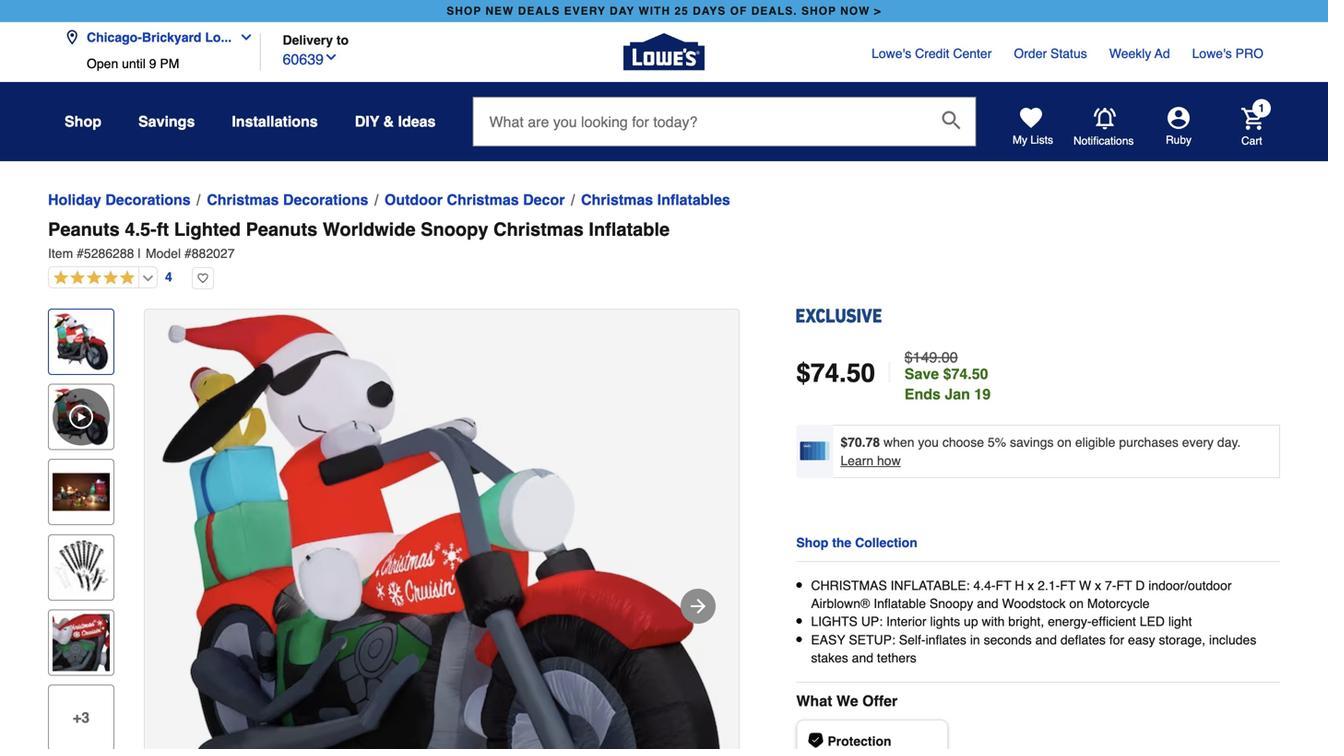 Task type: vqa. For each thing, say whether or not it's contained in the screenshot.
Sterling to the top
no



Task type: describe. For each thing, give the bounding box(es) containing it.
5%
[[988, 435, 1007, 450]]

$74.50
[[943, 366, 988, 383]]

with
[[639, 5, 671, 18]]

shop the collection
[[796, 536, 918, 551]]

stakes
[[811, 651, 849, 666]]

lowe's home improvement cart image
[[1242, 108, 1264, 130]]

open
[[87, 56, 118, 71]]

ruby button
[[1135, 107, 1223, 148]]

shop the collection link
[[796, 532, 918, 554]]

inflatables
[[657, 191, 730, 208]]

diy
[[355, 113, 379, 130]]

3 ft from the left
[[1117, 579, 1132, 594]]

eligible
[[1075, 435, 1116, 450]]

holiday decorations
[[48, 191, 191, 208]]

light
[[1169, 615, 1192, 630]]

4.8 stars image
[[49, 270, 135, 287]]

882027
[[192, 246, 235, 261]]

outdoor christmas decor
[[385, 191, 565, 208]]

peanuts  #882027 - thumbnail2 image
[[53, 464, 110, 521]]

to
[[337, 33, 349, 48]]

4.4-
[[974, 579, 996, 594]]

chevron down image
[[324, 50, 339, 65]]

open until 9 pm
[[87, 56, 179, 71]]

on inside '$70.78 when you choose 5% savings on eligible purchases every day. learn how'
[[1058, 435, 1072, 450]]

1 x from the left
[[1028, 579, 1034, 594]]

every
[[1182, 435, 1214, 450]]

1 peanuts from the left
[[48, 219, 120, 240]]

2 peanuts from the left
[[246, 219, 318, 240]]

ad
[[1155, 46, 1170, 61]]

learn
[[841, 454, 874, 469]]

$70.78 when you choose 5% savings on eligible purchases every day. learn how
[[841, 435, 1241, 469]]

christmas inside peanuts 4.5-ft lighted peanuts worldwide snoopy christmas inflatable item # 5286288 | model # 882027
[[494, 219, 584, 240]]

save $74.50 ends jan 19
[[905, 366, 991, 403]]

w
[[1079, 579, 1092, 594]]

up
[[964, 615, 978, 630]]

1 horizontal spatial and
[[977, 597, 999, 612]]

location image
[[65, 30, 79, 45]]

airblown®
[[811, 597, 870, 612]]

indoor/outdoor
[[1149, 579, 1232, 594]]

1
[[1259, 102, 1265, 115]]

inflatable inside the "christmas inflatable: 4.4-ft h x 2.1-ft w x 7-ft d indoor/outdoor airblown® inflatable snoopy and woodstock on motorcycle lights up: interior lights up with bright, energy-efficient led light easy setup: self-inflates in seconds and deflates for easy storage, includes stakes and tethers"
[[874, 597, 926, 612]]

my lists link
[[1013, 107, 1053, 148]]

protection plan filled image
[[808, 734, 823, 749]]

lowe's for lowe's pro
[[1192, 46, 1232, 61]]

50
[[847, 359, 875, 388]]

self-
[[899, 633, 926, 648]]

christmas inflatable: 4.4-ft h x 2.1-ft w x 7-ft d indoor/outdoor airblown® inflatable snoopy and woodstock on motorcycle lights up: interior lights up with bright, energy-efficient led light easy setup: self-inflates in seconds and deflates for easy storage, includes stakes and tethers
[[811, 579, 1257, 666]]

decorations for holiday decorations
[[105, 191, 191, 208]]

1 horizontal spatial |
[[886, 357, 894, 389]]

9
[[149, 56, 156, 71]]

diy & ideas button
[[355, 105, 436, 138]]

shop new deals every day with 25 days of deals. shop now >
[[447, 5, 882, 18]]

2 x from the left
[[1095, 579, 1102, 594]]

weekly ad link
[[1110, 44, 1170, 63]]

every
[[564, 5, 606, 18]]

&
[[383, 113, 394, 130]]

peanuts  #882027 - thumbnail image
[[53, 314, 110, 371]]

tethers
[[877, 651, 917, 666]]

worldwide
[[323, 219, 416, 240]]

chicago-brickyard lo...
[[87, 30, 232, 45]]

pm
[[160, 56, 179, 71]]

ideas
[[398, 113, 436, 130]]

outdoor christmas decor link
[[385, 189, 565, 211]]

delivery to
[[283, 33, 349, 48]]

19
[[974, 386, 991, 403]]

credit
[[915, 46, 950, 61]]

1 shop from the left
[[447, 5, 482, 18]]

cart
[[1242, 134, 1263, 147]]

4.5-
[[125, 219, 157, 240]]

includes
[[1209, 633, 1257, 648]]

2 # from the left
[[184, 246, 192, 261]]

motorcycle
[[1088, 597, 1150, 612]]

chicago-brickyard lo... button
[[65, 19, 261, 56]]

day.
[[1218, 435, 1241, 450]]

lights
[[811, 615, 858, 630]]

snoopy inside peanuts 4.5-ft lighted peanuts worldwide snoopy christmas inflatable item # 5286288 | model # 882027
[[421, 219, 488, 240]]

seconds
[[984, 633, 1032, 648]]

d
[[1136, 579, 1145, 594]]

74
[[811, 359, 840, 388]]

shop button
[[65, 105, 101, 138]]

decor
[[523, 191, 565, 208]]

outdoor
[[385, 191, 443, 208]]

peanuts 4.5-ft lighted peanuts worldwide snoopy christmas inflatable item # 5286288 | model # 882027
[[48, 219, 670, 261]]

protection
[[828, 735, 892, 749]]

2.1-
[[1038, 579, 1060, 594]]

what
[[796, 693, 832, 710]]

order
[[1014, 46, 1047, 61]]

woodstock
[[1002, 597, 1066, 612]]

collection
[[855, 536, 918, 551]]

christmas up the lighted
[[207, 191, 279, 208]]

protection button
[[796, 720, 949, 750]]

brickyard
[[142, 30, 202, 45]]

jan
[[945, 386, 970, 403]]

2 vertical spatial and
[[852, 651, 874, 666]]

lowe's pro link
[[1192, 44, 1264, 63]]



Task type: locate. For each thing, give the bounding box(es) containing it.
shop for shop
[[65, 113, 101, 130]]

chicago-
[[87, 30, 142, 45]]

christmas
[[207, 191, 279, 208], [447, 191, 519, 208], [581, 191, 653, 208], [494, 219, 584, 240]]

decorations up peanuts 4.5-ft lighted peanuts worldwide snoopy christmas inflatable item # 5286288 | model # 882027
[[283, 191, 368, 208]]

lowe's home improvement lists image
[[1020, 107, 1042, 129]]

peanuts  #882027 - thumbnail3 image
[[53, 539, 110, 597]]

up:
[[861, 615, 883, 630]]

lowe's for lowe's credit center
[[872, 46, 912, 61]]

$149.00
[[905, 349, 958, 366]]

arrow right image
[[687, 596, 709, 618]]

ft
[[996, 579, 1012, 594], [1060, 579, 1076, 594], [1117, 579, 1132, 594]]

inflatable down christmas inflatables 'link'
[[589, 219, 670, 240]]

0 horizontal spatial lowe's
[[872, 46, 912, 61]]

my
[[1013, 134, 1028, 147]]

1 vertical spatial inflatable
[[874, 597, 926, 612]]

we
[[837, 693, 858, 710]]

on up energy-
[[1070, 597, 1084, 612]]

offer
[[863, 693, 898, 710]]

0 vertical spatial and
[[977, 597, 999, 612]]

1 vertical spatial and
[[1036, 633, 1057, 648]]

lowe's left pro
[[1192, 46, 1232, 61]]

# right "item"
[[77, 246, 84, 261]]

energy-
[[1048, 615, 1092, 630]]

0 horizontal spatial #
[[77, 246, 84, 261]]

.
[[840, 359, 847, 388]]

0 vertical spatial snoopy
[[421, 219, 488, 240]]

x
[[1028, 579, 1034, 594], [1095, 579, 1102, 594]]

snoopy up lights
[[930, 597, 974, 612]]

peanuts
[[48, 219, 120, 240], [246, 219, 318, 240]]

learn how button
[[841, 452, 901, 470]]

what we offer
[[796, 693, 898, 710]]

holiday decorations link
[[48, 189, 191, 211]]

+3
[[73, 710, 90, 727]]

lighted
[[174, 219, 241, 240]]

storage,
[[1159, 633, 1206, 648]]

ft left the h
[[996, 579, 1012, 594]]

easy
[[1128, 633, 1156, 648]]

of
[[730, 5, 748, 18]]

item
[[48, 246, 73, 261]]

ft left d
[[1117, 579, 1132, 594]]

lists
[[1031, 134, 1053, 147]]

1 horizontal spatial x
[[1095, 579, 1102, 594]]

choose
[[943, 435, 984, 450]]

status
[[1051, 46, 1087, 61]]

peanuts  #882027 - thumbnail4 image
[[53, 615, 110, 672]]

1 horizontal spatial #
[[184, 246, 192, 261]]

christmas
[[811, 579, 887, 594]]

0 horizontal spatial snoopy
[[421, 219, 488, 240]]

1 horizontal spatial shop
[[802, 5, 837, 18]]

you
[[918, 435, 939, 450]]

day
[[610, 5, 635, 18]]

2 decorations from the left
[[283, 191, 368, 208]]

shop new deals every day with 25 days of deals. shop now > link
[[443, 0, 885, 22]]

>
[[874, 5, 882, 18]]

decorations up 4.5-
[[105, 191, 191, 208]]

on left eligible
[[1058, 435, 1072, 450]]

lights
[[930, 615, 960, 630]]

pro
[[1236, 46, 1264, 61]]

peanuts down christmas decorations link
[[246, 219, 318, 240]]

1 horizontal spatial inflatable
[[874, 597, 926, 612]]

christmas decorations
[[207, 191, 368, 208]]

installations
[[232, 113, 318, 130]]

heart outline image
[[192, 268, 214, 290]]

|
[[138, 246, 141, 261], [886, 357, 894, 389]]

christmas up item number 5 2 8 6 2 8 8 and model number 8 8 2 0 2 7 element
[[581, 191, 653, 208]]

7-
[[1105, 579, 1117, 594]]

| left the model
[[138, 246, 141, 261]]

1 decorations from the left
[[105, 191, 191, 208]]

save
[[905, 366, 939, 383]]

christmas left decor
[[447, 191, 519, 208]]

1 horizontal spatial ft
[[1060, 579, 1076, 594]]

x left 7-
[[1095, 579, 1102, 594]]

peanuts  #882027 image
[[145, 310, 739, 750]]

shop left the
[[796, 536, 829, 551]]

1 vertical spatial on
[[1070, 597, 1084, 612]]

savings button
[[138, 105, 195, 138]]

chevron down image
[[232, 30, 254, 45]]

Search Query text field
[[474, 98, 928, 146]]

when
[[884, 435, 915, 450]]

1 ft from the left
[[996, 579, 1012, 594]]

with
[[982, 615, 1005, 630]]

0 horizontal spatial shop
[[447, 5, 482, 18]]

0 horizontal spatial inflatable
[[589, 219, 670, 240]]

1 vertical spatial snoopy
[[930, 597, 974, 612]]

2 ft from the left
[[1060, 579, 1076, 594]]

ruby
[[1166, 134, 1192, 147]]

on
[[1058, 435, 1072, 450], [1070, 597, 1084, 612]]

inflates
[[926, 633, 967, 648]]

60639 button
[[283, 47, 339, 71]]

lowe's credit center
[[872, 46, 992, 61]]

0 horizontal spatial peanuts
[[48, 219, 120, 240]]

| right 50
[[886, 357, 894, 389]]

0 vertical spatial on
[[1058, 435, 1072, 450]]

notifications
[[1074, 134, 1134, 147]]

shop left new at the left
[[447, 5, 482, 18]]

snoopy down outdoor christmas decor link
[[421, 219, 488, 240]]

1 horizontal spatial shop
[[796, 536, 829, 551]]

$ 74 . 50
[[796, 359, 875, 388]]

christmas down decor
[[494, 219, 584, 240]]

inflatable inside peanuts 4.5-ft lighted peanuts worldwide snoopy christmas inflatable item # 5286288 | model # 882027
[[589, 219, 670, 240]]

2 shop from the left
[[802, 5, 837, 18]]

easy
[[811, 633, 846, 648]]

lowe's home improvement notification center image
[[1094, 108, 1116, 130]]

x right the h
[[1028, 579, 1034, 594]]

+3 button
[[48, 685, 114, 750]]

| inside peanuts 4.5-ft lighted peanuts worldwide snoopy christmas inflatable item # 5286288 | model # 882027
[[138, 246, 141, 261]]

1 horizontal spatial snoopy
[[930, 597, 974, 612]]

1 # from the left
[[77, 246, 84, 261]]

2 lowe's from the left
[[1192, 46, 1232, 61]]

on inside the "christmas inflatable: 4.4-ft h x 2.1-ft w x 7-ft d indoor/outdoor airblown® inflatable snoopy and woodstock on motorcycle lights up: interior lights up with bright, energy-efficient led light easy setup: self-inflates in seconds and deflates for easy storage, includes stakes and tethers"
[[1070, 597, 1084, 612]]

for
[[1110, 633, 1125, 648]]

inflatable up interior
[[874, 597, 926, 612]]

search image
[[942, 111, 961, 129]]

0 horizontal spatial ft
[[996, 579, 1012, 594]]

4
[[165, 270, 172, 285]]

model
[[146, 246, 181, 261]]

ends
[[905, 386, 941, 403]]

new
[[486, 5, 514, 18]]

0 horizontal spatial x
[[1028, 579, 1034, 594]]

1 horizontal spatial lowe's
[[1192, 46, 1232, 61]]

1 lowe's from the left
[[872, 46, 912, 61]]

christmas inflatables
[[581, 191, 730, 208]]

2 horizontal spatial and
[[1036, 633, 1057, 648]]

decorations
[[105, 191, 191, 208], [283, 191, 368, 208]]

shop for shop the collection
[[796, 536, 829, 551]]

holiday
[[48, 191, 101, 208]]

lowe's
[[872, 46, 912, 61], [1192, 46, 1232, 61]]

efficient
[[1092, 615, 1136, 630]]

# right the model
[[184, 246, 192, 261]]

setup:
[[849, 633, 896, 648]]

and down 4.4-
[[977, 597, 999, 612]]

lowe's left credit
[[872, 46, 912, 61]]

lo...
[[205, 30, 232, 45]]

None search field
[[473, 97, 976, 161]]

0 vertical spatial shop
[[65, 113, 101, 130]]

my lists
[[1013, 134, 1053, 147]]

lowe's credit center link
[[872, 44, 992, 63]]

0 vertical spatial |
[[138, 246, 141, 261]]

order status
[[1014, 46, 1087, 61]]

1 vertical spatial shop
[[796, 536, 829, 551]]

decorations for christmas decorations
[[283, 191, 368, 208]]

0 horizontal spatial shop
[[65, 113, 101, 130]]

shop down open
[[65, 113, 101, 130]]

how
[[877, 454, 901, 469]]

1 horizontal spatial decorations
[[283, 191, 368, 208]]

deflates
[[1061, 633, 1106, 648]]

led
[[1140, 615, 1165, 630]]

peanuts down holiday
[[48, 219, 120, 240]]

0 horizontal spatial |
[[138, 246, 141, 261]]

#
[[77, 246, 84, 261], [184, 246, 192, 261]]

2 horizontal spatial ft
[[1117, 579, 1132, 594]]

0 horizontal spatial decorations
[[105, 191, 191, 208]]

snoopy inside the "christmas inflatable: 4.4-ft h x 2.1-ft w x 7-ft d indoor/outdoor airblown® inflatable snoopy and woodstock on motorcycle lights up: interior lights up with bright, energy-efficient led light easy setup: self-inflates in seconds and deflates for easy storage, includes stakes and tethers"
[[930, 597, 974, 612]]

1 horizontal spatial peanuts
[[246, 219, 318, 240]]

lowe's home improvement logo image
[[624, 12, 705, 93]]

5286288
[[84, 246, 134, 261]]

and
[[977, 597, 999, 612], [1036, 633, 1057, 648], [852, 651, 874, 666]]

1 vertical spatial |
[[886, 357, 894, 389]]

0 horizontal spatial and
[[852, 651, 874, 666]]

delivery
[[283, 33, 333, 48]]

item number 5 2 8 6 2 8 8 and model number 8 8 2 0 2 7 element
[[48, 244, 1280, 263]]

ft left w
[[1060, 579, 1076, 594]]

0 vertical spatial inflatable
[[589, 219, 670, 240]]

savings
[[138, 113, 195, 130]]

60639
[[283, 51, 324, 68]]

shop left the now
[[802, 5, 837, 18]]

and down setup:
[[852, 651, 874, 666]]

inflatable:
[[891, 579, 970, 594]]

and down bright,
[[1036, 633, 1057, 648]]

christmas inside 'link'
[[581, 191, 653, 208]]



